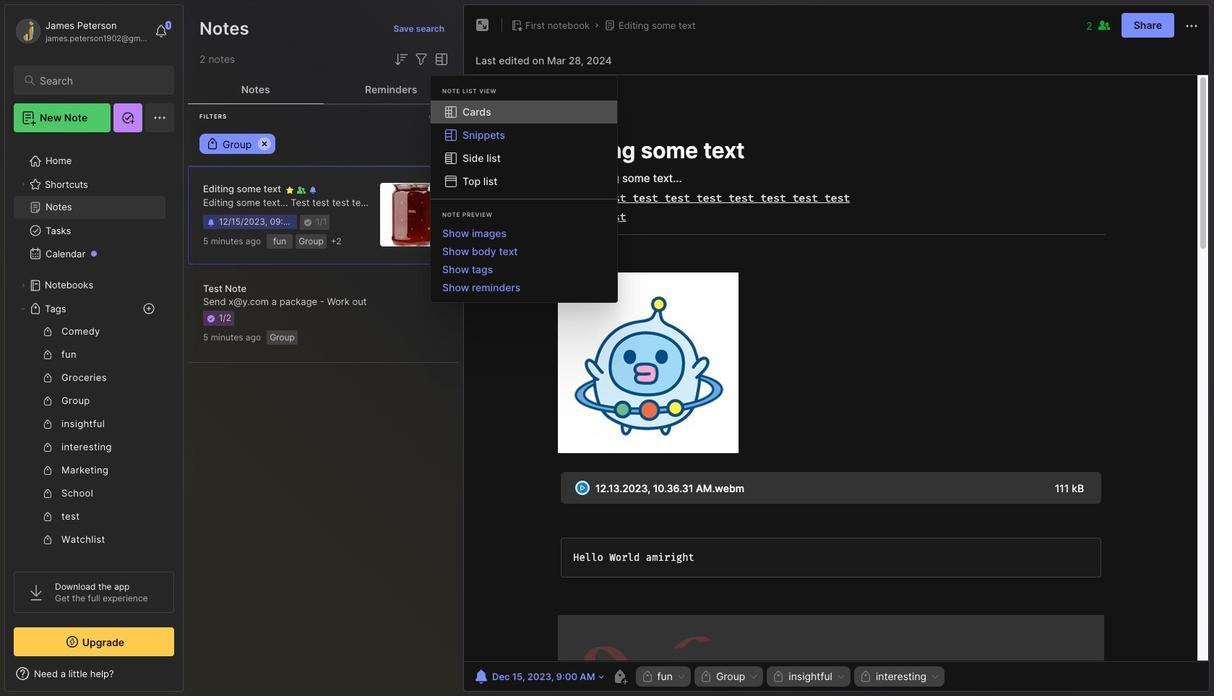 Task type: describe. For each thing, give the bounding box(es) containing it.
View options field
[[430, 51, 451, 68]]

note window element
[[464, 4, 1211, 696]]

tree inside the main element
[[5, 141, 183, 653]]

group inside the main element
[[14, 320, 166, 598]]

interesting Tag actions field
[[927, 672, 941, 682]]

Account field
[[14, 17, 148, 46]]

click to collapse image
[[183, 670, 193, 687]]

add tag image
[[611, 668, 629, 686]]

more actions image
[[1184, 17, 1201, 35]]

expand tags image
[[19, 304, 27, 313]]

main element
[[0, 0, 188, 696]]



Task type: vqa. For each thing, say whether or not it's contained in the screenshot.
the bottommost Dropdown List menu
yes



Task type: locate. For each thing, give the bounding box(es) containing it.
dropdown list menu
[[431, 101, 618, 193], [431, 224, 618, 297]]

insightful Tag actions field
[[833, 672, 847, 682]]

WHAT'S NEW field
[[5, 662, 183, 686]]

0 vertical spatial dropdown list menu
[[431, 101, 618, 193]]

Sort options field
[[393, 51, 410, 68]]

More actions field
[[1184, 16, 1201, 35]]

Group Tag actions field
[[746, 672, 760, 682]]

menu item
[[431, 101, 618, 124]]

expand note image
[[474, 17, 492, 34]]

thumbnail image
[[380, 183, 444, 246]]

expand notebooks image
[[19, 281, 27, 290]]

1 vertical spatial dropdown list menu
[[431, 224, 618, 297]]

Search text field
[[40, 74, 161, 88]]

Add filters field
[[413, 51, 430, 68]]

1 dropdown list menu from the top
[[431, 101, 618, 193]]

group
[[14, 320, 166, 598]]

None search field
[[40, 72, 161, 89]]

fun Tag actions field
[[673, 672, 687, 682]]

2 dropdown list menu from the top
[[431, 224, 618, 297]]

add filters image
[[413, 51, 430, 68]]

Note Editor text field
[[464, 74, 1210, 662]]

none search field inside the main element
[[40, 72, 161, 89]]

tab list
[[188, 75, 459, 104]]

Edit reminder field
[[472, 667, 606, 687]]

tree
[[5, 141, 183, 653]]



